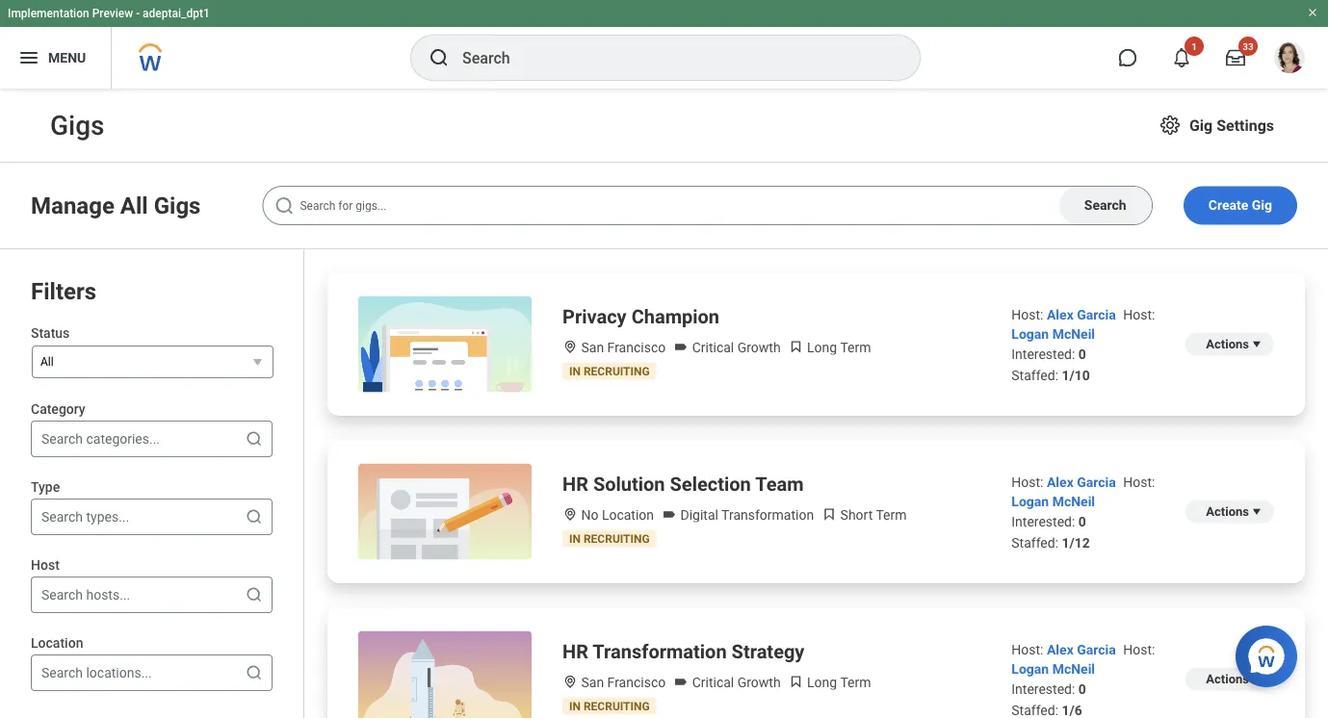 Task type: vqa. For each thing, say whether or not it's contained in the screenshot.
top minus icon
no



Task type: locate. For each thing, give the bounding box(es) containing it.
search for search
[[1084, 197, 1127, 213]]

mcneil for strategy
[[1052, 662, 1095, 678]]

3 logan mcneil button from the top
[[1012, 662, 1095, 678]]

2 mcneil from the top
[[1052, 494, 1095, 510]]

0 vertical spatial media mylearning image
[[822, 507, 837, 523]]

digital transformation
[[677, 508, 814, 524]]

1 status element from the top
[[569, 365, 650, 378]]

2 san francisco from the top
[[578, 675, 666, 691]]

staffed: for hr solution selection team
[[1012, 536, 1059, 551]]

growth
[[738, 340, 781, 356], [738, 675, 781, 691]]

0
[[1079, 347, 1086, 363], [1079, 514, 1086, 530], [1079, 682, 1086, 698]]

2 recruiting from the top
[[584, 532, 650, 546]]

actions for strategy
[[1206, 672, 1249, 687]]

status element down privacy
[[569, 365, 650, 378]]

long for hr transformation strategy
[[807, 675, 837, 691]]

san down hr transformation strategy link
[[581, 675, 604, 691]]

1 hr from the top
[[563, 473, 588, 496]]

host:
[[1012, 307, 1044, 323], [1123, 307, 1155, 323], [1012, 475, 1044, 491], [1123, 475, 1155, 491], [1012, 642, 1044, 658], [1123, 642, 1155, 658]]

interested: inside "host: alex garcia host: logan mcneil interested: 0"
[[1012, 682, 1075, 698]]

0 vertical spatial transformation
[[722, 508, 814, 524]]

0 vertical spatial staffed:
[[1012, 368, 1059, 384]]

3 actions from the top
[[1206, 672, 1249, 687]]

hr
[[563, 473, 588, 496], [563, 641, 588, 663]]

critical growth left media mylearning image
[[689, 340, 781, 356]]

logan inside host: alex garcia host: logan mcneil interested: 0 staffed: 1/10
[[1012, 327, 1049, 342]]

0 vertical spatial francisco
[[607, 340, 666, 356]]

interested: inside host: alex garcia host: logan mcneil interested: 0 staffed: 1/12
[[1012, 514, 1075, 530]]

1 horizontal spatial gig
[[1252, 197, 1272, 213]]

host: alex garcia host: logan mcneil interested: 0
[[1012, 642, 1155, 698]]

in recruiting down hr transformation strategy link
[[569, 700, 650, 713]]

recruiting down the no location
[[584, 532, 650, 546]]

actions button for hr solution selection team
[[1185, 500, 1274, 524]]

san francisco for champion
[[578, 340, 666, 356]]

tag image for champion
[[673, 340, 689, 355]]

1 vertical spatial status element
[[569, 532, 650, 546]]

in for hr solution selection team
[[569, 532, 581, 546]]

critical growth down strategy
[[689, 675, 781, 691]]

2 vertical spatial in
[[569, 700, 581, 713]]

mcneil
[[1052, 327, 1095, 342], [1052, 494, 1095, 510], [1052, 662, 1095, 678]]

3 0 from the top
[[1079, 682, 1086, 698]]

1 staffed: from the top
[[1012, 368, 1059, 384]]

2 critical growth from the top
[[689, 675, 781, 691]]

no location
[[578, 508, 654, 524]]

0 vertical spatial growth
[[738, 340, 781, 356]]

3 garcia from the top
[[1077, 642, 1116, 658]]

all left gigs
[[120, 192, 148, 219]]

2 interested: from the top
[[1012, 514, 1075, 530]]

menu banner
[[0, 0, 1328, 89]]

1 vertical spatial staffed:
[[1012, 536, 1059, 551]]

search image for search categories...
[[245, 430, 264, 449]]

2 hr from the top
[[563, 641, 588, 663]]

1 growth from the top
[[738, 340, 781, 356]]

create gig button
[[1184, 186, 1297, 225]]

1 vertical spatial critical growth
[[689, 675, 781, 691]]

Search text field
[[262, 186, 1153, 225]]

location down solution
[[602, 508, 654, 524]]

1 vertical spatial gig
[[1252, 197, 1272, 213]]

create gig
[[1209, 197, 1272, 213]]

2 actions button from the top
[[1185, 668, 1274, 691]]

1 alex garcia button from the top
[[1047, 307, 1120, 323]]

0 vertical spatial san francisco
[[578, 340, 666, 356]]

2 garcia from the top
[[1077, 475, 1116, 491]]

0 vertical spatial alex
[[1047, 307, 1074, 323]]

1 francisco from the top
[[607, 340, 666, 356]]

0 vertical spatial logan
[[1012, 327, 1049, 342]]

3 in from the top
[[569, 700, 581, 713]]

privacy
[[563, 305, 627, 328]]

1 vertical spatial logan mcneil button
[[1012, 494, 1095, 510]]

2 vertical spatial 0
[[1079, 682, 1086, 698]]

notifications large image
[[1172, 48, 1192, 67]]

san
[[581, 340, 604, 356], [581, 675, 604, 691]]

2 critical from the top
[[692, 675, 734, 691]]

san francisco for transformation
[[578, 675, 666, 691]]

hr for hr transformation strategy
[[563, 641, 588, 663]]

2 vertical spatial garcia
[[1077, 642, 1116, 658]]

1 vertical spatial 0
[[1079, 514, 1086, 530]]

1 vertical spatial hr
[[563, 641, 588, 663]]

long
[[807, 340, 837, 356], [807, 675, 837, 691]]

1 in recruiting from the top
[[569, 365, 650, 378]]

in recruiting for champion
[[569, 365, 650, 378]]

2 long term from the top
[[804, 675, 871, 691]]

san francisco down hr transformation strategy link
[[578, 675, 666, 691]]

actions button
[[1185, 333, 1274, 356]]

1/12
[[1062, 536, 1090, 551]]

transformation
[[722, 508, 814, 524], [593, 641, 727, 663]]

2 vertical spatial term
[[840, 675, 871, 691]]

gig settings
[[1189, 116, 1274, 134]]

1 vertical spatial all
[[40, 355, 54, 369]]

1 horizontal spatial location
[[602, 508, 654, 524]]

caret down image for hr solution selection team
[[1249, 504, 1265, 520]]

1 vertical spatial tag image
[[662, 507, 677, 523]]

2 vertical spatial actions
[[1206, 672, 1249, 687]]

3 alex garcia button from the top
[[1047, 642, 1120, 658]]

1 mcneil from the top
[[1052, 327, 1095, 342]]

2 vertical spatial tag image
[[673, 675, 689, 690]]

caret down image inside actions dropdown button
[[1249, 337, 1265, 352]]

0 for strategy
[[1079, 682, 1086, 698]]

2 vertical spatial search image
[[245, 508, 264, 527]]

media mylearning image down strategy
[[789, 675, 804, 690]]

gig settings button
[[1151, 106, 1282, 144]]

mcneil inside host: alex garcia host: logan mcneil interested: 0 staffed: 1/10
[[1052, 327, 1095, 342]]

1 vertical spatial garcia
[[1077, 475, 1116, 491]]

0 vertical spatial tag image
[[673, 340, 689, 355]]

hr for hr solution selection team
[[563, 473, 588, 496]]

2 vertical spatial search image
[[245, 664, 264, 683]]

0 horizontal spatial gig
[[1189, 116, 1213, 134]]

in recruiting down privacy
[[569, 365, 650, 378]]

search image
[[428, 46, 451, 69], [245, 430, 264, 449], [245, 508, 264, 527]]

justify image
[[17, 46, 40, 69]]

0 horizontal spatial media mylearning image
[[789, 675, 804, 690]]

menu button
[[0, 27, 111, 89]]

1 vertical spatial growth
[[738, 675, 781, 691]]

garcia
[[1077, 307, 1116, 323], [1077, 475, 1116, 491], [1077, 642, 1116, 658]]

0 vertical spatial mcneil
[[1052, 327, 1095, 342]]

2 logan from the top
[[1012, 494, 1049, 510]]

1 vertical spatial long term
[[804, 675, 871, 691]]

0 vertical spatial in recruiting
[[569, 365, 650, 378]]

1 vertical spatial san
[[581, 675, 604, 691]]

location image
[[563, 507, 578, 523]]

1 garcia from the top
[[1077, 307, 1116, 323]]

garcia inside host: alex garcia host: logan mcneil interested: 0 staffed: 1/12
[[1077, 475, 1116, 491]]

tag image
[[673, 340, 689, 355], [662, 507, 677, 523], [673, 675, 689, 690]]

type
[[31, 479, 60, 495]]

hr transformation strategy link
[[563, 639, 805, 666]]

2 vertical spatial in recruiting
[[569, 700, 650, 713]]

alex for selection
[[1047, 475, 1074, 491]]

search
[[1084, 197, 1127, 213], [41, 431, 83, 447], [41, 509, 83, 525], [41, 587, 83, 603], [41, 665, 83, 681]]

3 alex from the top
[[1047, 642, 1074, 658]]

0 horizontal spatial all
[[40, 355, 54, 369]]

0 vertical spatial term
[[840, 340, 871, 356]]

1 actions from the top
[[1206, 337, 1249, 352]]

2 growth from the top
[[738, 675, 781, 691]]

san for hr
[[581, 675, 604, 691]]

in recruiting down the no location
[[569, 532, 650, 546]]

0 vertical spatial critical growth
[[689, 340, 781, 356]]

2 alex from the top
[[1047, 475, 1074, 491]]

privacy champion link
[[563, 303, 720, 330]]

location up search locations...
[[31, 635, 83, 651]]

san francisco down privacy champion link
[[578, 340, 666, 356]]

1 vertical spatial logan
[[1012, 494, 1049, 510]]

critical down champion
[[692, 340, 734, 356]]

1 vertical spatial mcneil
[[1052, 494, 1095, 510]]

mcneil inside host: alex garcia host: logan mcneil interested: 0 staffed: 1/12
[[1052, 494, 1095, 510]]

logan mcneil button
[[1012, 327, 1095, 342], [1012, 494, 1095, 510], [1012, 662, 1095, 678]]

alex inside "host: alex garcia host: logan mcneil interested: 0"
[[1047, 642, 1074, 658]]

alex inside host: alex garcia host: logan mcneil interested: 0 staffed: 1/10
[[1047, 307, 1074, 323]]

2 vertical spatial logan
[[1012, 662, 1049, 678]]

status element
[[569, 365, 650, 378], [569, 532, 650, 546], [569, 700, 650, 713]]

staffed: left "1/10"
[[1012, 368, 1059, 384]]

logan
[[1012, 327, 1049, 342], [1012, 494, 1049, 510], [1012, 662, 1049, 678]]

critical down hr transformation strategy link
[[692, 675, 734, 691]]

2 0 from the top
[[1079, 514, 1086, 530]]

1 logan mcneil button from the top
[[1012, 327, 1095, 342]]

caret down image inside actions popup button
[[1249, 504, 1265, 520]]

1 long term from the top
[[804, 340, 871, 356]]

search image for search hosts...
[[245, 586, 264, 605]]

tag image down champion
[[673, 340, 689, 355]]

2 vertical spatial status element
[[569, 700, 650, 713]]

profile logan mcneil image
[[1274, 42, 1305, 77]]

digital
[[681, 508, 719, 524]]

tag image left digital
[[662, 507, 677, 523]]

0 vertical spatial hr
[[563, 473, 588, 496]]

1 critical growth from the top
[[689, 340, 781, 356]]

francisco for champion
[[607, 340, 666, 356]]

search inside button
[[1084, 197, 1127, 213]]

menu
[[48, 50, 86, 66]]

0 vertical spatial actions button
[[1185, 500, 1274, 524]]

alex
[[1047, 307, 1074, 323], [1047, 475, 1074, 491], [1047, 642, 1074, 658]]

1 location image from the top
[[563, 340, 578, 355]]

search types...
[[41, 509, 129, 525]]

1 caret down image from the top
[[1249, 337, 1265, 352]]

all
[[120, 192, 148, 219], [40, 355, 54, 369]]

1 recruiting from the top
[[584, 365, 650, 378]]

1 alex from the top
[[1047, 307, 1074, 323]]

all button
[[32, 346, 274, 379]]

privacy champion
[[563, 305, 720, 328]]

location image
[[563, 340, 578, 355], [563, 675, 578, 690]]

gigs
[[154, 192, 201, 219]]

2 vertical spatial mcneil
[[1052, 662, 1095, 678]]

interested: for selection
[[1012, 514, 1075, 530]]

status element down the no location
[[569, 532, 650, 546]]

1 vertical spatial media mylearning image
[[789, 675, 804, 690]]

0 vertical spatial logan mcneil button
[[1012, 327, 1095, 342]]

logan inside "host: alex garcia host: logan mcneil interested: 0"
[[1012, 662, 1049, 678]]

2 vertical spatial recruiting
[[584, 700, 650, 713]]

1 vertical spatial in recruiting
[[569, 532, 650, 546]]

status element for solution
[[569, 532, 650, 546]]

recruiting down privacy
[[584, 365, 650, 378]]

location
[[602, 508, 654, 524], [31, 635, 83, 651]]

staffed:
[[1012, 368, 1059, 384], [1012, 536, 1059, 551]]

1 vertical spatial alex
[[1047, 475, 1074, 491]]

critical for champion
[[692, 340, 734, 356]]

1 vertical spatial recruiting
[[584, 532, 650, 546]]

1 0 from the top
[[1079, 347, 1086, 363]]

1 vertical spatial in
[[569, 532, 581, 546]]

1 horizontal spatial media mylearning image
[[822, 507, 837, 523]]

1 vertical spatial actions button
[[1185, 668, 1274, 691]]

champion
[[632, 305, 720, 328]]

francisco
[[607, 340, 666, 356], [607, 675, 666, 691]]

staffed: inside host: alex garcia host: logan mcneil interested: 0 staffed: 1/10
[[1012, 368, 1059, 384]]

3 mcneil from the top
[[1052, 662, 1095, 678]]

critical growth
[[689, 340, 781, 356], [689, 675, 781, 691]]

1 vertical spatial actions
[[1206, 505, 1249, 519]]

tag image down hr transformation strategy link
[[673, 675, 689, 690]]

san down privacy
[[581, 340, 604, 356]]

list
[[304, 249, 1328, 719]]

0 vertical spatial san
[[581, 340, 604, 356]]

categories...
[[86, 431, 160, 447]]

0 vertical spatial long term
[[804, 340, 871, 356]]

1 vertical spatial francisco
[[607, 675, 666, 691]]

0 vertical spatial in
[[569, 365, 581, 378]]

1 interested: from the top
[[1012, 347, 1075, 363]]

2 san from the top
[[581, 675, 604, 691]]

staffed: inside host: alex garcia host: logan mcneil interested: 0 staffed: 1/12
[[1012, 536, 1059, 551]]

solution
[[593, 473, 665, 496]]

media mylearning image
[[822, 507, 837, 523], [789, 675, 804, 690]]

2 vertical spatial alex
[[1047, 642, 1074, 658]]

1 vertical spatial caret down image
[[1249, 504, 1265, 520]]

33 button
[[1215, 37, 1258, 79]]

2 vertical spatial interested:
[[1012, 682, 1075, 698]]

3 recruiting from the top
[[584, 700, 650, 713]]

alex for strategy
[[1047, 642, 1074, 658]]

2 in from the top
[[569, 532, 581, 546]]

garcia inside "host: alex garcia host: logan mcneil interested: 0"
[[1077, 642, 1116, 658]]

status element down hr transformation strategy link
[[569, 700, 650, 713]]

2 location image from the top
[[563, 675, 578, 690]]

2 status element from the top
[[569, 532, 650, 546]]

create
[[1209, 197, 1249, 213]]

short
[[841, 508, 873, 524]]

0 vertical spatial status element
[[569, 365, 650, 378]]

0 horizontal spatial location
[[31, 635, 83, 651]]

2 in recruiting from the top
[[569, 532, 650, 546]]

logan inside host: alex garcia host: logan mcneil interested: 0 staffed: 1/12
[[1012, 494, 1049, 510]]

san for privacy
[[581, 340, 604, 356]]

1 san from the top
[[581, 340, 604, 356]]

1 button
[[1161, 37, 1204, 79]]

0 vertical spatial all
[[120, 192, 148, 219]]

0 vertical spatial location
[[602, 508, 654, 524]]

0 vertical spatial location image
[[563, 340, 578, 355]]

1 vertical spatial long
[[807, 675, 837, 691]]

san francisco
[[578, 340, 666, 356], [578, 675, 666, 691]]

1 long from the top
[[807, 340, 837, 356]]

gig right create
[[1252, 197, 1272, 213]]

2 alex garcia button from the top
[[1047, 475, 1120, 491]]

logan mcneil button for strategy
[[1012, 662, 1095, 678]]

search for search categories...
[[41, 431, 83, 447]]

0 vertical spatial critical
[[692, 340, 734, 356]]

1 vertical spatial san francisco
[[578, 675, 666, 691]]

3 status element from the top
[[569, 700, 650, 713]]

media mylearning image left short
[[822, 507, 837, 523]]

category
[[31, 401, 85, 417]]

in
[[569, 365, 581, 378], [569, 532, 581, 546], [569, 700, 581, 713]]

recruiting
[[584, 365, 650, 378], [584, 532, 650, 546], [584, 700, 650, 713]]

0 vertical spatial gig
[[1189, 116, 1213, 134]]

hosts...
[[86, 587, 130, 603]]

hr inside hr transformation strategy link
[[563, 641, 588, 663]]

search button
[[1059, 187, 1152, 224]]

2 long from the top
[[807, 675, 837, 691]]

in recruiting
[[569, 365, 650, 378], [569, 532, 650, 546], [569, 700, 650, 713]]

2 logan mcneil button from the top
[[1012, 494, 1095, 510]]

growth left media mylearning image
[[738, 340, 781, 356]]

garcia inside host: alex garcia host: logan mcneil interested: 0 staffed: 1/10
[[1077, 307, 1116, 323]]

search image
[[273, 195, 296, 218], [245, 586, 264, 605], [245, 664, 264, 683]]

0 vertical spatial search image
[[428, 46, 451, 69]]

mcneil inside "host: alex garcia host: logan mcneil interested: 0"
[[1052, 662, 1095, 678]]

transformation inside hr transformation strategy link
[[593, 641, 727, 663]]

1 vertical spatial transformation
[[593, 641, 727, 663]]

3 interested: from the top
[[1012, 682, 1075, 698]]

mcneil for selection
[[1052, 494, 1095, 510]]

0 vertical spatial interested:
[[1012, 347, 1075, 363]]

gig
[[1189, 116, 1213, 134], [1252, 197, 1272, 213]]

1 logan from the top
[[1012, 327, 1049, 342]]

hr inside hr solution selection team link
[[563, 473, 588, 496]]

1 vertical spatial search image
[[245, 586, 264, 605]]

francisco down privacy champion link
[[607, 340, 666, 356]]

0 vertical spatial long
[[807, 340, 837, 356]]

critical
[[692, 340, 734, 356], [692, 675, 734, 691]]

0 vertical spatial recruiting
[[584, 365, 650, 378]]

recruiting down hr transformation strategy link
[[584, 700, 650, 713]]

alex garcia button
[[1047, 307, 1120, 323], [1047, 475, 1120, 491], [1047, 642, 1120, 658]]

0 vertical spatial actions
[[1206, 337, 1249, 352]]

0 vertical spatial garcia
[[1077, 307, 1116, 323]]

actions
[[1206, 337, 1249, 352], [1206, 505, 1249, 519], [1206, 672, 1249, 687]]

3 in recruiting from the top
[[569, 700, 650, 713]]

media mylearning image for hr transformation strategy
[[789, 675, 804, 690]]

1 critical from the top
[[692, 340, 734, 356]]

0 vertical spatial alex garcia button
[[1047, 307, 1120, 323]]

selection
[[670, 473, 751, 496]]

2 actions from the top
[[1206, 505, 1249, 519]]

1 vertical spatial location image
[[563, 675, 578, 690]]

alex inside host: alex garcia host: logan mcneil interested: 0 staffed: 1/12
[[1047, 475, 1074, 491]]

1 vertical spatial alex garcia button
[[1047, 475, 1120, 491]]

gig right 'gear' image
[[1189, 116, 1213, 134]]

list containing privacy champion
[[304, 249, 1328, 719]]

critical growth for transformation
[[689, 675, 781, 691]]

2 vertical spatial alex garcia button
[[1047, 642, 1120, 658]]

gig inside dropdown button
[[1189, 116, 1213, 134]]

2 vertical spatial logan mcneil button
[[1012, 662, 1095, 678]]

0 vertical spatial caret down image
[[1249, 337, 1265, 352]]

staffed: for privacy champion
[[1012, 368, 1059, 384]]

growth for champion
[[738, 340, 781, 356]]

growth down strategy
[[738, 675, 781, 691]]

interested:
[[1012, 347, 1075, 363], [1012, 514, 1075, 530], [1012, 682, 1075, 698]]

2 staffed: from the top
[[1012, 536, 1059, 551]]

all down status
[[40, 355, 54, 369]]

garcia for strategy
[[1077, 642, 1116, 658]]

0 vertical spatial 0
[[1079, 347, 1086, 363]]

adeptai_dpt1
[[143, 7, 210, 20]]

francisco down hr transformation strategy link
[[607, 675, 666, 691]]

types...
[[86, 509, 129, 525]]

term
[[840, 340, 871, 356], [876, 508, 907, 524], [840, 675, 871, 691]]

long term
[[804, 340, 871, 356], [804, 675, 871, 691]]

actions for selection
[[1206, 505, 1249, 519]]

2 francisco from the top
[[607, 675, 666, 691]]

0 inside host: alex garcia host: logan mcneil interested: 0 staffed: 1/12
[[1079, 514, 1086, 530]]

search for search hosts...
[[41, 587, 83, 603]]

actions button
[[1185, 500, 1274, 524], [1185, 668, 1274, 691]]

1 actions button from the top
[[1185, 500, 1274, 524]]

0 for selection
[[1079, 514, 1086, 530]]

1 san francisco from the top
[[578, 340, 666, 356]]

2 caret down image from the top
[[1249, 504, 1265, 520]]

1 in from the top
[[569, 365, 581, 378]]

1 vertical spatial search image
[[245, 430, 264, 449]]

search categories...
[[41, 431, 160, 447]]

no
[[581, 508, 599, 524]]

1 vertical spatial interested:
[[1012, 514, 1075, 530]]

1 vertical spatial location
[[31, 635, 83, 651]]

host: alex garcia host: logan mcneil interested: 0 staffed: 1/10
[[1012, 307, 1155, 384]]

1 vertical spatial critical
[[692, 675, 734, 691]]

3 logan from the top
[[1012, 662, 1049, 678]]

staffed: left 1/12
[[1012, 536, 1059, 551]]

caret down image
[[1249, 337, 1265, 352], [1249, 504, 1265, 520]]

1 vertical spatial term
[[876, 508, 907, 524]]

0 inside "host: alex garcia host: logan mcneil interested: 0"
[[1079, 682, 1086, 698]]



Task type: describe. For each thing, give the bounding box(es) containing it.
alex garcia button for strategy
[[1047, 642, 1120, 658]]

critical growth for champion
[[689, 340, 781, 356]]

caret down image for privacy champion
[[1249, 337, 1265, 352]]

search image for search types...
[[245, 508, 264, 527]]

short term
[[837, 508, 907, 524]]

term for hr transformation strategy
[[840, 675, 871, 691]]

-
[[136, 7, 140, 20]]

actions inside dropdown button
[[1206, 337, 1249, 352]]

1/10
[[1062, 368, 1090, 384]]

transformation for digital
[[722, 508, 814, 524]]

media mylearning image for hr solution selection team
[[822, 507, 837, 523]]

transformation for hr
[[593, 641, 727, 663]]

settings
[[1217, 116, 1274, 134]]

manage
[[31, 192, 115, 219]]

close environment banner image
[[1307, 7, 1319, 18]]

host
[[31, 557, 60, 573]]

manage all gigs
[[31, 192, 201, 219]]

search image for search locations...
[[245, 664, 264, 683]]

host: alex garcia host: logan mcneil interested: 0 staffed: 1/12
[[1012, 475, 1155, 551]]

33
[[1243, 40, 1254, 52]]

preview
[[92, 7, 133, 20]]

recruiting for solution
[[584, 532, 650, 546]]

Search Workday  search field
[[462, 37, 880, 79]]

growth for transformation
[[738, 675, 781, 691]]

interested: for strategy
[[1012, 682, 1075, 698]]

tag image for transformation
[[673, 675, 689, 690]]

search locations...
[[41, 665, 152, 681]]

0 inside host: alex garcia host: logan mcneil interested: 0 staffed: 1/10
[[1079, 347, 1086, 363]]

tag image for solution
[[662, 507, 677, 523]]

term for privacy champion
[[840, 340, 871, 356]]

status element for champion
[[569, 365, 650, 378]]

search for search locations...
[[41, 665, 83, 681]]

search for search types...
[[41, 509, 83, 525]]

0 vertical spatial search image
[[273, 195, 296, 218]]

actions button for hr transformation strategy
[[1185, 668, 1274, 691]]

long term for hr transformation strategy
[[804, 675, 871, 691]]

alex garcia button for selection
[[1047, 475, 1120, 491]]

in recruiting for transformation
[[569, 700, 650, 713]]

gig inside button
[[1252, 197, 1272, 213]]

hr transformation strategy
[[563, 641, 805, 663]]

1
[[1192, 40, 1197, 52]]

long for privacy champion
[[807, 340, 837, 356]]

recruiting for transformation
[[584, 700, 650, 713]]

locations...
[[86, 665, 152, 681]]

term for hr solution selection team
[[876, 508, 907, 524]]

location image for hr transformation strategy
[[563, 675, 578, 690]]

recruiting for champion
[[584, 365, 650, 378]]

interested: inside host: alex garcia host: logan mcneil interested: 0 staffed: 1/10
[[1012, 347, 1075, 363]]

team
[[755, 473, 804, 496]]

critical for transformation
[[692, 675, 734, 691]]

garcia for selection
[[1077, 475, 1116, 491]]

francisco for transformation
[[607, 675, 666, 691]]

1 horizontal spatial all
[[120, 192, 148, 219]]

status element for transformation
[[569, 700, 650, 713]]

hr solution selection team
[[563, 473, 804, 496]]

implementation
[[8, 7, 89, 20]]

implementation preview -   adeptai_dpt1
[[8, 7, 210, 20]]

logan for strategy
[[1012, 662, 1049, 678]]

logan for selection
[[1012, 494, 1049, 510]]

location image for privacy champion
[[563, 340, 578, 355]]

hr solution selection team link
[[563, 471, 804, 498]]

status
[[31, 325, 70, 341]]

gear image
[[1159, 114, 1182, 137]]

in recruiting for solution
[[569, 532, 650, 546]]

in for hr transformation strategy
[[569, 700, 581, 713]]

search hosts...
[[41, 587, 130, 603]]

logan mcneil button for selection
[[1012, 494, 1095, 510]]

media mylearning image
[[789, 340, 804, 355]]

in for privacy champion
[[569, 365, 581, 378]]

inbox large image
[[1226, 48, 1245, 67]]

strategy
[[732, 641, 805, 663]]

all inside all dropdown button
[[40, 355, 54, 369]]

filters
[[31, 278, 96, 305]]

long term for privacy champion
[[804, 340, 871, 356]]



